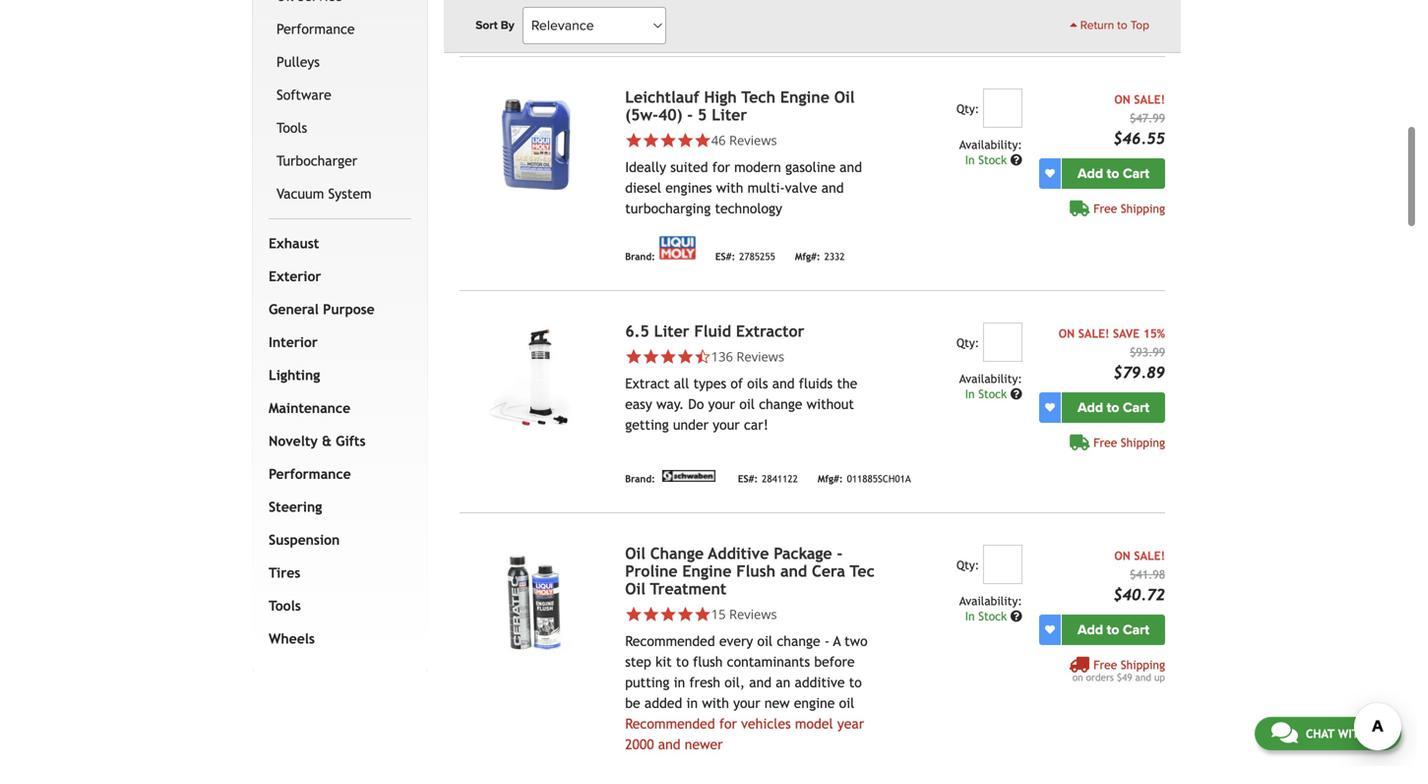 Task type: locate. For each thing, give the bounding box(es) containing it.
on inside on sale! $47.99 $46.55
[[1115, 93, 1131, 107]]

change up contaminants
[[777, 634, 821, 650]]

- left 5
[[688, 106, 693, 124]]

on inside on sale!                         save 15% $93.99 $79.89
[[1059, 327, 1075, 341]]

and left the cera on the bottom right of the page
[[781, 563, 808, 581]]

oil up contaminants
[[758, 634, 773, 650]]

on up $47.99
[[1115, 93, 1131, 107]]

1 vertical spatial add
[[1078, 400, 1104, 417]]

1 horizontal spatial oil
[[758, 634, 773, 650]]

es#2841122 - 011885sch01a - 6.5 liter fluid extractor - extract all types of oils and fluids the easy way. do your oil change without getting under your car! - schwaben - audi bmw volkswagen mercedes benz mini porsche image
[[460, 323, 610, 435]]

novelty & gifts link
[[265, 425, 408, 458]]

0 vertical spatial qty:
[[957, 102, 980, 116]]

question circle image
[[1011, 154, 1023, 166], [1011, 389, 1023, 400], [1011, 611, 1023, 623]]

with down fresh on the bottom of the page
[[702, 696, 730, 712]]

performance up pulleys
[[277, 21, 355, 37]]

0 horizontal spatial es#:
[[716, 251, 736, 262]]

add to cart down "$46.55"
[[1078, 166, 1150, 182]]

sale! up $47.99
[[1135, 93, 1166, 107]]

performance down novelty & gifts
[[269, 467, 351, 482]]

general purpose link
[[265, 293, 408, 326]]

free for $46.55
[[1094, 202, 1118, 216]]

to left top
[[1118, 18, 1128, 32]]

add to cart button down "$46.55"
[[1062, 159, 1166, 189]]

1 vertical spatial oil
[[758, 634, 773, 650]]

mfg#:
[[795, 251, 821, 262], [818, 474, 843, 485]]

1 vertical spatial performance
[[269, 467, 351, 482]]

3 in from the top
[[966, 610, 975, 624]]

newer
[[685, 738, 723, 753]]

0 vertical spatial in stock
[[966, 153, 1011, 167]]

added
[[645, 696, 683, 712]]

1 vertical spatial liter
[[654, 323, 690, 341]]

- inside oil change additive package - proline engine flush and cera tec oil treatment
[[837, 545, 843, 563]]

two
[[845, 634, 868, 650]]

performance for topmost 'performance' link
[[277, 21, 355, 37]]

cart down $79.89 at the top of page
[[1123, 400, 1150, 417]]

oil left treatment
[[625, 581, 646, 599]]

valve
[[785, 180, 818, 196]]

add up orders
[[1078, 622, 1104, 639]]

0 vertical spatial stock
[[979, 153, 1007, 167]]

0 vertical spatial cart
[[1123, 166, 1150, 182]]

0 vertical spatial add to cart button
[[1062, 159, 1166, 189]]

3 add to cart button from the top
[[1062, 616, 1166, 646]]

sale! for $40.72
[[1135, 550, 1166, 563]]

your inside recommended every oil change - a two step kit to flush contaminants before putting in fresh oil, and an additive to be added in with your new engine oil recommended for vehicles model year 2000 and newer
[[734, 696, 761, 712]]

0 vertical spatial in
[[674, 676, 686, 691]]

novelty
[[269, 434, 318, 449]]

es#: left 2785255
[[716, 251, 736, 262]]

stock
[[979, 153, 1007, 167], [979, 388, 1007, 401], [979, 610, 1007, 624]]

15 reviews link
[[625, 606, 880, 624], [712, 606, 777, 624]]

0 vertical spatial liqui-moly - corporate logo image
[[659, 2, 696, 26]]

0 vertical spatial recommended
[[625, 634, 715, 650]]

free shipping on orders $49 and up
[[1073, 659, 1166, 684]]

1 in from the top
[[966, 153, 975, 167]]

for down 46
[[713, 160, 730, 175]]

in down fresh on the bottom of the page
[[687, 696, 698, 712]]

sale! inside the on sale! $41.98 $40.72
[[1135, 550, 1166, 563]]

2 vertical spatial cart
[[1123, 622, 1150, 639]]

sale! for $46.55
[[1135, 93, 1166, 107]]

2 vertical spatial brand:
[[625, 474, 656, 485]]

1 vertical spatial free shipping
[[1094, 436, 1166, 450]]

on left save
[[1059, 327, 1075, 341]]

3 qty: from the top
[[957, 559, 980, 573]]

0 vertical spatial es#:
[[716, 251, 736, 262]]

your
[[709, 397, 736, 413], [713, 418, 740, 433], [734, 696, 761, 712]]

2 vertical spatial add to cart button
[[1062, 616, 1166, 646]]

and
[[840, 160, 862, 175], [822, 180, 844, 196], [773, 376, 795, 392], [781, 563, 808, 581], [1136, 673, 1152, 684], [750, 676, 772, 691], [658, 738, 681, 753]]

3 add from the top
[[1078, 622, 1104, 639]]

performance
[[277, 21, 355, 37], [269, 467, 351, 482]]

1 recommended from the top
[[625, 634, 715, 650]]

2 vertical spatial stock
[[979, 610, 1007, 624]]

tools link
[[273, 112, 408, 145], [265, 590, 408, 623]]

in for $46.55
[[966, 153, 975, 167]]

1 vertical spatial stock
[[979, 388, 1007, 401]]

2 brand: from the top
[[625, 251, 656, 262]]

1 vertical spatial engine
[[683, 563, 732, 581]]

and left up
[[1136, 673, 1152, 684]]

free down "$46.55"
[[1094, 202, 1118, 216]]

2 vertical spatial shipping
[[1121, 659, 1166, 673]]

to down $79.89 at the top of page
[[1107, 400, 1120, 417]]

2 stock from the top
[[979, 388, 1007, 401]]

0 vertical spatial tools link
[[273, 112, 408, 145]]

oil up year
[[839, 696, 855, 712]]

1 vertical spatial with
[[702, 696, 730, 712]]

on sale! $41.98 $40.72
[[1114, 550, 1166, 605]]

kit
[[656, 655, 672, 671]]

brand: left schwaben - corporate logo on the bottom
[[625, 474, 656, 485]]

mfg#: left 011885sch01a
[[818, 474, 843, 485]]

- for additive
[[837, 545, 843, 563]]

add down on sale!                         save 15% $93.99 $79.89
[[1078, 400, 1104, 417]]

on sale!                         save 15% $93.99 $79.89
[[1059, 327, 1166, 382]]

1 horizontal spatial in
[[687, 696, 698, 712]]

3 availability: from the top
[[960, 595, 1023, 609]]

0 vertical spatial in
[[966, 153, 975, 167]]

add to cart for $79.89
[[1078, 400, 1150, 417]]

recommended up the kit
[[625, 634, 715, 650]]

0 vertical spatial add
[[1078, 166, 1104, 182]]

with up technology
[[717, 180, 744, 196]]

2 vertical spatial oil
[[839, 696, 855, 712]]

2841122
[[762, 474, 798, 485]]

0 vertical spatial mfg#:
[[795, 251, 821, 262]]

be
[[625, 696, 641, 712]]

1 vertical spatial brand:
[[625, 251, 656, 262]]

1 free from the top
[[1094, 202, 1118, 216]]

vehicles
[[742, 717, 791, 733]]

shipping down $79.89 at the top of page
[[1121, 436, 1166, 450]]

on inside the on sale! $41.98 $40.72
[[1115, 550, 1131, 563]]

brand:
[[625, 17, 656, 28], [625, 251, 656, 262], [625, 474, 656, 485]]

1 horizontal spatial liter
[[712, 106, 747, 124]]

turbocharger link
[[273, 145, 408, 178]]

exterior link
[[265, 260, 408, 293]]

1 add to cart button from the top
[[1062, 159, 1166, 189]]

brand: for leichtlauf
[[625, 251, 656, 262]]

1 add to wish list image from the top
[[1046, 403, 1055, 413]]

tools link up turbocharger
[[273, 112, 408, 145]]

free right the on
[[1094, 659, 1118, 673]]

liqui-moly - corporate logo image
[[659, 2, 696, 26], [659, 236, 696, 260]]

sale!
[[1135, 93, 1166, 107], [1079, 327, 1110, 341], [1135, 550, 1166, 563]]

1 vertical spatial sale!
[[1079, 327, 1110, 341]]

to
[[1118, 18, 1128, 32], [1107, 166, 1120, 182], [1107, 400, 1120, 417], [1107, 622, 1120, 639], [676, 655, 689, 671], [849, 676, 862, 691]]

add to cart up free shipping on orders $49 and up at the right of page
[[1078, 622, 1150, 639]]

0 vertical spatial performance
[[277, 21, 355, 37]]

add to cart button down $79.89 at the top of page
[[1062, 393, 1166, 424]]

liqui-moly - corporate logo image down turbocharging
[[659, 236, 696, 260]]

in
[[966, 153, 975, 167], [966, 388, 975, 401], [966, 610, 975, 624]]

liter right 5
[[712, 106, 747, 124]]

performance link up pulleys
[[273, 13, 408, 46]]

0 vertical spatial liter
[[712, 106, 747, 124]]

brand: down turbocharging
[[625, 251, 656, 262]]

oil up 'car!'
[[740, 397, 755, 413]]

to right the kit
[[676, 655, 689, 671]]

free shipping for $79.89
[[1094, 436, 1166, 450]]

1 vertical spatial in stock
[[966, 388, 1011, 401]]

0 vertical spatial for
[[713, 160, 730, 175]]

0 vertical spatial with
[[717, 180, 744, 196]]

1 vertical spatial in
[[687, 696, 698, 712]]

schwaben - corporate logo image
[[659, 471, 719, 483]]

tools inside "engine subcategories" element
[[277, 120, 307, 136]]

3 add to cart from the top
[[1078, 622, 1150, 639]]

$93.99
[[1130, 346, 1166, 360]]

add to cart button for $40.72
[[1062, 616, 1166, 646]]

tools link up "wheels"
[[265, 590, 408, 623]]

1 vertical spatial add to cart
[[1078, 400, 1150, 417]]

1 vertical spatial es#:
[[738, 474, 758, 485]]

1 136 reviews link from the left
[[625, 348, 880, 366]]

1 vertical spatial on
[[1059, 327, 1075, 341]]

2 add to cart button from the top
[[1062, 393, 1166, 424]]

add to cart button
[[1062, 159, 1166, 189], [1062, 393, 1166, 424], [1062, 616, 1166, 646]]

2 add to cart from the top
[[1078, 400, 1150, 417]]

free shipping down "$46.55"
[[1094, 202, 1166, 216]]

2 vertical spatial in
[[966, 610, 975, 624]]

136 reviews link
[[625, 348, 880, 366], [712, 348, 785, 366]]

extract all types of oils and fluids the easy way. do your oil change without getting under your car!
[[625, 376, 858, 433]]

your down oil,
[[734, 696, 761, 712]]

$41.98
[[1130, 568, 1166, 582]]

46 reviews link
[[625, 132, 880, 149], [712, 132, 777, 149]]

turbocharger
[[277, 153, 358, 169]]

exhaust link
[[265, 227, 408, 260]]

getting
[[625, 418, 669, 433]]

free shipping down $79.89 at the top of page
[[1094, 436, 1166, 450]]

2000
[[625, 738, 654, 753]]

with
[[717, 180, 744, 196], [702, 696, 730, 712], [1339, 728, 1368, 741]]

add to cart button for $79.89
[[1062, 393, 1166, 424]]

2 horizontal spatial -
[[837, 545, 843, 563]]

1 vertical spatial free
[[1094, 436, 1118, 450]]

1 brand: from the top
[[625, 17, 656, 28]]

question circle image for $79.89
[[1011, 389, 1023, 400]]

2 cart from the top
[[1123, 400, 1150, 417]]

all
[[674, 376, 690, 392]]

cera
[[812, 563, 846, 581]]

sale! inside on sale! $47.99 $46.55
[[1135, 93, 1166, 107]]

- inside recommended every oil change - a two step kit to flush contaminants before putting in fresh oil, and an additive to be added in with your new engine oil recommended for vehicles model year 2000 and newer
[[825, 634, 830, 650]]

qty:
[[957, 102, 980, 116], [957, 336, 980, 350], [957, 559, 980, 573]]

on for $79.89
[[1059, 327, 1075, 341]]

2 liqui-moly - corporate logo image from the top
[[659, 236, 696, 260]]

brand: up leichtlauf
[[625, 17, 656, 28]]

2 question circle image from the top
[[1011, 389, 1023, 400]]

types
[[694, 376, 727, 392]]

tools for bottommost tools link
[[269, 598, 301, 614]]

free shipping for $46.55
[[1094, 202, 1166, 216]]

1 vertical spatial liqui-moly - corporate logo image
[[659, 236, 696, 260]]

liqui-moly - corporate logo image up leichtlauf
[[659, 2, 696, 26]]

on
[[1115, 93, 1131, 107], [1059, 327, 1075, 341], [1115, 550, 1131, 563]]

46
[[712, 132, 726, 149]]

1 qty: from the top
[[957, 102, 980, 116]]

0 vertical spatial add to wish list image
[[1046, 403, 1055, 413]]

in left fresh on the bottom of the page
[[674, 676, 686, 691]]

3 cart from the top
[[1123, 622, 1150, 639]]

package
[[774, 545, 833, 563]]

2 vertical spatial qty:
[[957, 559, 980, 573]]

2 vertical spatial in stock
[[966, 610, 1011, 624]]

1 horizontal spatial engine
[[781, 88, 830, 107]]

add to cart down $79.89 at the top of page
[[1078, 400, 1150, 417]]

extract
[[625, 376, 670, 392]]

1 vertical spatial change
[[777, 634, 821, 650]]

2 add from the top
[[1078, 400, 1104, 417]]

2 vertical spatial -
[[825, 634, 830, 650]]

oil inside extract all types of oils and fluids the easy way. do your oil change without getting under your car!
[[740, 397, 755, 413]]

cart down "$40.72"
[[1123, 622, 1150, 639]]

None number field
[[983, 89, 1023, 128], [983, 323, 1023, 363], [983, 546, 1023, 585], [983, 89, 1023, 128], [983, 323, 1023, 363], [983, 546, 1023, 585]]

add to wish list image
[[1046, 169, 1055, 179]]

tools down tires
[[269, 598, 301, 614]]

oil up gasoline
[[835, 88, 855, 107]]

oil change additive package - proline engine flush and cera tec oil treatment
[[625, 545, 875, 599]]

2 add to wish list image from the top
[[1046, 626, 1055, 636]]

us
[[1371, 728, 1385, 741]]

sale! inside on sale!                         save 15% $93.99 $79.89
[[1079, 327, 1110, 341]]

on sale! $47.99 $46.55
[[1114, 93, 1166, 148]]

performance inside "engine subcategories" element
[[277, 21, 355, 37]]

shipping right orders
[[1121, 659, 1166, 673]]

model
[[795, 717, 834, 733]]

change down oils
[[759, 397, 803, 413]]

oil left change
[[625, 545, 646, 563]]

for
[[713, 160, 730, 175], [720, 717, 737, 733]]

0 vertical spatial performance link
[[273, 13, 408, 46]]

for up newer
[[720, 717, 737, 733]]

- left tec
[[837, 545, 843, 563]]

0 vertical spatial -
[[688, 106, 693, 124]]

0 vertical spatial oil
[[835, 88, 855, 107]]

availability: for $46.55
[[960, 138, 1023, 152]]

- inside the leichtlauf high tech engine oil (5w-40) - 5 liter
[[688, 106, 693, 124]]

1 vertical spatial tools link
[[265, 590, 408, 623]]

mfg#: left 2332
[[795, 251, 821, 262]]

1 vertical spatial add to wish list image
[[1046, 626, 1055, 636]]

1 vertical spatial -
[[837, 545, 843, 563]]

performance link down "&"
[[265, 458, 408, 491]]

sort
[[476, 18, 498, 32]]

1 vertical spatial recommended
[[625, 717, 715, 733]]

3 in stock from the top
[[966, 610, 1011, 624]]

way.
[[657, 397, 684, 413]]

tools down software
[[277, 120, 307, 136]]

star image
[[643, 132, 660, 149], [660, 132, 677, 149], [677, 132, 694, 149], [643, 349, 660, 366], [643, 607, 660, 624], [660, 607, 677, 624]]

2 vertical spatial add
[[1078, 622, 1104, 639]]

high
[[704, 88, 737, 107]]

steering
[[269, 499, 322, 515]]

free inside free shipping on orders $49 and up
[[1094, 659, 1118, 673]]

1 cart from the top
[[1123, 166, 1150, 182]]

reviews up the modern
[[730, 132, 777, 149]]

- left a at bottom
[[825, 634, 830, 650]]

2 vertical spatial sale!
[[1135, 550, 1166, 563]]

$79.89
[[1114, 364, 1166, 382]]

and right oils
[[773, 376, 795, 392]]

2 15 reviews link from the left
[[712, 606, 777, 624]]

1 vertical spatial add to cart button
[[1062, 393, 1166, 424]]

1 46 reviews link from the left
[[625, 132, 880, 149]]

add for $40.72
[[1078, 622, 1104, 639]]

under
[[673, 418, 709, 433]]

0 vertical spatial free
[[1094, 202, 1118, 216]]

15 reviews
[[712, 606, 777, 624]]

2 availability: from the top
[[960, 372, 1023, 386]]

0 vertical spatial tools
[[277, 120, 307, 136]]

2 in from the top
[[966, 388, 975, 401]]

in stock
[[966, 153, 1011, 167], [966, 388, 1011, 401], [966, 610, 1011, 624]]

0 vertical spatial change
[[759, 397, 803, 413]]

$46.55
[[1114, 130, 1166, 148]]

half star image
[[694, 349, 712, 366]]

0 horizontal spatial oil
[[740, 397, 755, 413]]

star image down treatment
[[660, 607, 677, 624]]

sale! up $41.98
[[1135, 550, 1166, 563]]

on for $40.72
[[1115, 550, 1131, 563]]

add to wish list image
[[1046, 403, 1055, 413], [1046, 626, 1055, 636]]

chat
[[1306, 728, 1335, 741]]

1 vertical spatial tools
[[269, 598, 301, 614]]

and inside extract all types of oils and fluids the easy way. do your oil change without getting under your car!
[[773, 376, 795, 392]]

$47.99
[[1130, 111, 1166, 125]]

reviews down "extractor" in the top right of the page
[[737, 348, 785, 366]]

cart for $79.89
[[1123, 400, 1150, 417]]

2 in stock from the top
[[966, 388, 1011, 401]]

2 qty: from the top
[[957, 336, 980, 350]]

star image
[[625, 132, 643, 149], [694, 132, 712, 149], [625, 349, 643, 366], [660, 349, 677, 366], [677, 349, 694, 366], [625, 607, 643, 624], [677, 607, 694, 624], [694, 607, 712, 624]]

2 free from the top
[[1094, 436, 1118, 450]]

2 vertical spatial on
[[1115, 550, 1131, 563]]

1 in stock from the top
[[966, 153, 1011, 167]]

1 vertical spatial question circle image
[[1011, 389, 1023, 400]]

availability:
[[960, 138, 1023, 152], [960, 372, 1023, 386], [960, 595, 1023, 609]]

1 horizontal spatial -
[[825, 634, 830, 650]]

1 vertical spatial in
[[966, 388, 975, 401]]

0 vertical spatial oil
[[740, 397, 755, 413]]

0 horizontal spatial engine
[[683, 563, 732, 581]]

on for $46.55
[[1115, 93, 1131, 107]]

sale! left save
[[1079, 327, 1110, 341]]

your left 'car!'
[[713, 418, 740, 433]]

cart down "$46.55"
[[1123, 166, 1150, 182]]

qty: for leichtlauf high tech engine oil (5w-40) - 5 liter
[[957, 102, 980, 116]]

0 vertical spatial add to cart
[[1078, 166, 1150, 182]]

0 horizontal spatial -
[[688, 106, 693, 124]]

2 vertical spatial free
[[1094, 659, 1118, 673]]

3 brand: from the top
[[625, 474, 656, 485]]

0 vertical spatial sale!
[[1135, 93, 1166, 107]]

-
[[688, 106, 693, 124], [837, 545, 843, 563], [825, 634, 830, 650]]

2 shipping from the top
[[1121, 436, 1166, 450]]

add right add to wish list image
[[1078, 166, 1104, 182]]

3 free from the top
[[1094, 659, 1118, 673]]

up
[[1155, 673, 1166, 684]]

and down gasoline
[[822, 180, 844, 196]]

oil
[[740, 397, 755, 413], [758, 634, 773, 650], [839, 696, 855, 712]]

and down contaminants
[[750, 676, 772, 691]]

1 question circle image from the top
[[1011, 154, 1023, 166]]

mfg#: for leichtlauf high tech engine oil (5w-40) - 5 liter
[[795, 251, 821, 262]]

add to cart button up free shipping on orders $49 and up at the right of page
[[1062, 616, 1166, 646]]

0 vertical spatial brand:
[[625, 17, 656, 28]]

reviews
[[730, 132, 777, 149], [737, 348, 785, 366], [730, 606, 777, 624]]

0 vertical spatial question circle image
[[1011, 154, 1023, 166]]

liter right the 6.5
[[654, 323, 690, 341]]

1 vertical spatial qty:
[[957, 336, 980, 350]]

leichtlauf
[[625, 88, 700, 107]]

recommended down added
[[625, 717, 715, 733]]

0 vertical spatial on
[[1115, 93, 1131, 107]]

1 shipping from the top
[[1121, 202, 1166, 216]]

2 free shipping from the top
[[1094, 436, 1166, 450]]

reviews for tech
[[730, 132, 777, 149]]

6.5
[[625, 323, 650, 341]]

shipping down "$46.55"
[[1121, 202, 1166, 216]]

1 vertical spatial reviews
[[737, 348, 785, 366]]

in stock for $79.89
[[966, 388, 1011, 401]]

flush
[[737, 563, 776, 581]]

without
[[807, 397, 855, 413]]

1 vertical spatial mfg#:
[[818, 474, 843, 485]]

2 vertical spatial your
[[734, 696, 761, 712]]

oil,
[[725, 676, 745, 691]]

extractor
[[736, 323, 805, 341]]

tech
[[742, 88, 776, 107]]

1 vertical spatial cart
[[1123, 400, 1150, 417]]

add to cart for $46.55
[[1078, 166, 1150, 182]]

1 add from the top
[[1078, 166, 1104, 182]]

3 shipping from the top
[[1121, 659, 1166, 673]]

engine subcategories element
[[269, 0, 412, 219]]

free down $79.89 at the top of page
[[1094, 436, 1118, 450]]

steering link
[[265, 491, 408, 524]]

1 stock from the top
[[979, 153, 1007, 167]]

0 vertical spatial availability:
[[960, 138, 1023, 152]]

1 horizontal spatial es#:
[[738, 474, 758, 485]]

2 vertical spatial question circle image
[[1011, 611, 1023, 623]]

reviews up every
[[730, 606, 777, 624]]

1 vertical spatial availability:
[[960, 372, 1023, 386]]

1 free shipping from the top
[[1094, 202, 1166, 216]]

performance link
[[273, 13, 408, 46], [265, 458, 408, 491]]

on up $41.98
[[1115, 550, 1131, 563]]

of
[[731, 376, 743, 392]]

3 question circle image from the top
[[1011, 611, 1023, 623]]

caret up image
[[1070, 19, 1078, 31]]

your down types
[[709, 397, 736, 413]]

1 add to cart from the top
[[1078, 166, 1150, 182]]

1 vertical spatial for
[[720, 717, 737, 733]]

1 availability: from the top
[[960, 138, 1023, 152]]

with left us
[[1339, 728, 1368, 741]]

es#: left 2841122
[[738, 474, 758, 485]]

cart
[[1123, 166, 1150, 182], [1123, 400, 1150, 417], [1123, 622, 1150, 639]]



Task type: describe. For each thing, give the bounding box(es) containing it.
leichtlauf high tech engine oil (5w-40) - 5 liter
[[625, 88, 855, 124]]

additive
[[709, 545, 769, 563]]

save
[[1114, 327, 1140, 341]]

wheels
[[269, 631, 315, 647]]

es#: 2841122
[[738, 474, 798, 485]]

engines
[[666, 180, 712, 196]]

(5w-
[[625, 106, 659, 124]]

the
[[837, 376, 858, 392]]

and inside oil change additive package - proline engine flush and cera tec oil treatment
[[781, 563, 808, 581]]

and right gasoline
[[840, 160, 862, 175]]

qty: for 6.5 liter fluid extractor
[[957, 336, 980, 350]]

1 liqui-moly - corporate logo image from the top
[[659, 2, 696, 26]]

cart for $40.72
[[1123, 622, 1150, 639]]

engine inside the leichtlauf high tech engine oil (5w-40) - 5 liter
[[781, 88, 830, 107]]

shipping for $46.55
[[1121, 202, 1166, 216]]

15%
[[1144, 327, 1166, 341]]

gifts
[[336, 434, 366, 449]]

question circle image for $46.55
[[1011, 154, 1023, 166]]

software
[[277, 87, 332, 103]]

maintenance
[[269, 401, 351, 416]]

tools for tools link to the top
[[277, 120, 307, 136]]

tires link
[[265, 557, 408, 590]]

add to wish list image for $79.89
[[1046, 403, 1055, 413]]

es#: 2785255
[[716, 251, 776, 262]]

1 vertical spatial oil
[[625, 545, 646, 563]]

brand: for 6.5
[[625, 474, 656, 485]]

es#: for fluid
[[738, 474, 758, 485]]

- for oil
[[825, 634, 830, 650]]

shipping for $79.89
[[1121, 436, 1166, 450]]

before
[[815, 655, 855, 671]]

performance for bottom 'performance' link
[[269, 467, 351, 482]]

orders
[[1087, 673, 1114, 684]]

mfg#: 2332
[[795, 251, 845, 262]]

engine inside oil change additive package - proline engine flush and cera tec oil treatment
[[683, 563, 732, 581]]

on
[[1073, 673, 1084, 684]]

2 recommended from the top
[[625, 717, 715, 733]]

6.5 liter fluid extractor
[[625, 323, 805, 341]]

chat with us link
[[1255, 718, 1402, 751]]

for inside recommended every oil change - a two step kit to flush contaminants before putting in fresh oil, and an additive to be added in with your new engine oil recommended for vehicles model year 2000 and newer
[[720, 717, 737, 733]]

diesel
[[625, 180, 662, 196]]

additive
[[795, 676, 845, 691]]

recommended every oil change - a two step kit to flush contaminants before putting in fresh oil, and an additive to be added in with your new engine oil recommended for vehicles model year 2000 and newer
[[625, 634, 868, 753]]

15
[[712, 606, 726, 624]]

return to top
[[1078, 18, 1150, 32]]

and right 2000
[[658, 738, 681, 753]]

&
[[322, 434, 332, 449]]

liter inside the leichtlauf high tech engine oil (5w-40) - 5 liter
[[712, 106, 747, 124]]

comments image
[[1272, 722, 1299, 745]]

40)
[[659, 106, 683, 124]]

in stock for $46.55
[[966, 153, 1011, 167]]

to up free shipping on orders $49 and up at the right of page
[[1107, 622, 1120, 639]]

2 vertical spatial oil
[[625, 581, 646, 599]]

1 vertical spatial your
[[713, 418, 740, 433]]

star image down 40)
[[660, 132, 677, 149]]

star image down the (5w-
[[643, 132, 660, 149]]

for inside the ideally suited for modern gasoline and diesel engines with multi-valve and turbocharging technology
[[713, 160, 730, 175]]

011885sch01a
[[847, 474, 911, 485]]

and inside free shipping on orders $49 and up
[[1136, 673, 1152, 684]]

2 vertical spatial with
[[1339, 728, 1368, 741]]

vacuum
[[277, 186, 324, 202]]

shipping inside free shipping on orders $49 and up
[[1121, 659, 1166, 673]]

vacuum system
[[277, 186, 372, 202]]

6.5 liter fluid extractor link
[[625, 323, 805, 341]]

2 136 reviews link from the left
[[712, 348, 785, 366]]

change inside recommended every oil change - a two step kit to flush contaminants before putting in fresh oil, and an additive to be added in with your new engine oil recommended for vehicles model year 2000 and newer
[[777, 634, 821, 650]]

tires
[[269, 565, 301, 581]]

136
[[712, 348, 734, 366]]

reviews for fluid
[[737, 348, 785, 366]]

tec
[[850, 563, 875, 581]]

do
[[689, 397, 704, 413]]

technology
[[715, 201, 783, 217]]

easy
[[625, 397, 653, 413]]

sale! for $79.89
[[1079, 327, 1110, 341]]

oils
[[748, 376, 769, 392]]

add to cart button for $46.55
[[1062, 159, 1166, 189]]

es#3675484 - ceratecflushkt - oil change additive package - proline engine flush and cera tec oil treatment - recommended every oil change - a two step kit to flush contaminants before putting in fresh oil, and an additive to be added in with your new engine oil - liqui-moly - audi bmw volkswagen mercedes benz mini porsche image
[[460, 546, 610, 658]]

chat with us
[[1306, 728, 1385, 741]]

oil inside the leichtlauf high tech engine oil (5w-40) - 5 liter
[[835, 88, 855, 107]]

flush
[[693, 655, 723, 671]]

with inside recommended every oil change - a two step kit to flush contaminants before putting in fresh oil, and an additive to be added in with your new engine oil recommended for vehicles model year 2000 and newer
[[702, 696, 730, 712]]

cart for $46.55
[[1123, 166, 1150, 182]]

es#: for tech
[[716, 251, 736, 262]]

exterior
[[269, 269, 321, 284]]

add to cart for $40.72
[[1078, 622, 1150, 639]]

interior link
[[265, 326, 408, 359]]

sort by
[[476, 18, 515, 32]]

change inside extract all types of oils and fluids the easy way. do your oil change without getting under your car!
[[759, 397, 803, 413]]

2332
[[825, 251, 845, 262]]

2 vertical spatial reviews
[[730, 606, 777, 624]]

general purpose
[[269, 302, 375, 317]]

year
[[838, 717, 865, 733]]

turbocharging
[[625, 201, 711, 217]]

to down before
[[849, 676, 862, 691]]

suspension
[[269, 532, 340, 548]]

add for $46.55
[[1078, 166, 1104, 182]]

add for $79.89
[[1078, 400, 1104, 417]]

3 stock from the top
[[979, 610, 1007, 624]]

2 horizontal spatial oil
[[839, 696, 855, 712]]

return to top link
[[1070, 17, 1150, 34]]

modern
[[735, 160, 782, 175]]

mfg#: 011885sch01a
[[818, 474, 911, 485]]

star image up suited at the top left of the page
[[677, 132, 694, 149]]

stock for $79.89
[[979, 388, 1007, 401]]

to down "$46.55"
[[1107, 166, 1120, 182]]

mfg#: for 6.5 liter fluid extractor
[[818, 474, 843, 485]]

treatment
[[650, 581, 727, 599]]

2785255
[[740, 251, 776, 262]]

new
[[765, 696, 790, 712]]

star image up extract
[[643, 349, 660, 366]]

proline
[[625, 563, 678, 581]]

1 15 reviews link from the left
[[625, 606, 880, 624]]

availability: for $79.89
[[960, 372, 1023, 386]]

pulleys
[[277, 54, 320, 70]]

in for $79.89
[[966, 388, 975, 401]]

wheels link
[[265, 623, 408, 656]]

$49
[[1117, 673, 1133, 684]]

by
[[501, 18, 515, 32]]

stock for $46.55
[[979, 153, 1007, 167]]

2 46 reviews link from the left
[[712, 132, 777, 149]]

0 vertical spatial your
[[709, 397, 736, 413]]

star image down proline
[[643, 607, 660, 624]]

return
[[1081, 18, 1115, 32]]

putting
[[625, 676, 670, 691]]

an
[[776, 676, 791, 691]]

1 vertical spatial performance link
[[265, 458, 408, 491]]

0 horizontal spatial liter
[[654, 323, 690, 341]]

a
[[834, 634, 841, 650]]

$40.72
[[1114, 586, 1166, 605]]

add to wish list image for $40.72
[[1046, 626, 1055, 636]]

0 horizontal spatial in
[[674, 676, 686, 691]]

fluids
[[799, 376, 833, 392]]

free for $79.89
[[1094, 436, 1118, 450]]

change
[[651, 545, 704, 563]]

engine
[[794, 696, 835, 712]]

with inside the ideally suited for modern gasoline and diesel engines with multi-valve and turbocharging technology
[[717, 180, 744, 196]]

es#2785255 - 2332 - leichtlauf high tech engine oil (5w-40) - 5 liter - ideally suited for modern gasoline and diesel engines with multi-valve and turbocharging technology - liqui-moly - audi bmw volkswagen mercedes benz mini porsche image
[[460, 89, 610, 201]]



Task type: vqa. For each thing, say whether or not it's contained in the screenshot.
second Delete icon
no



